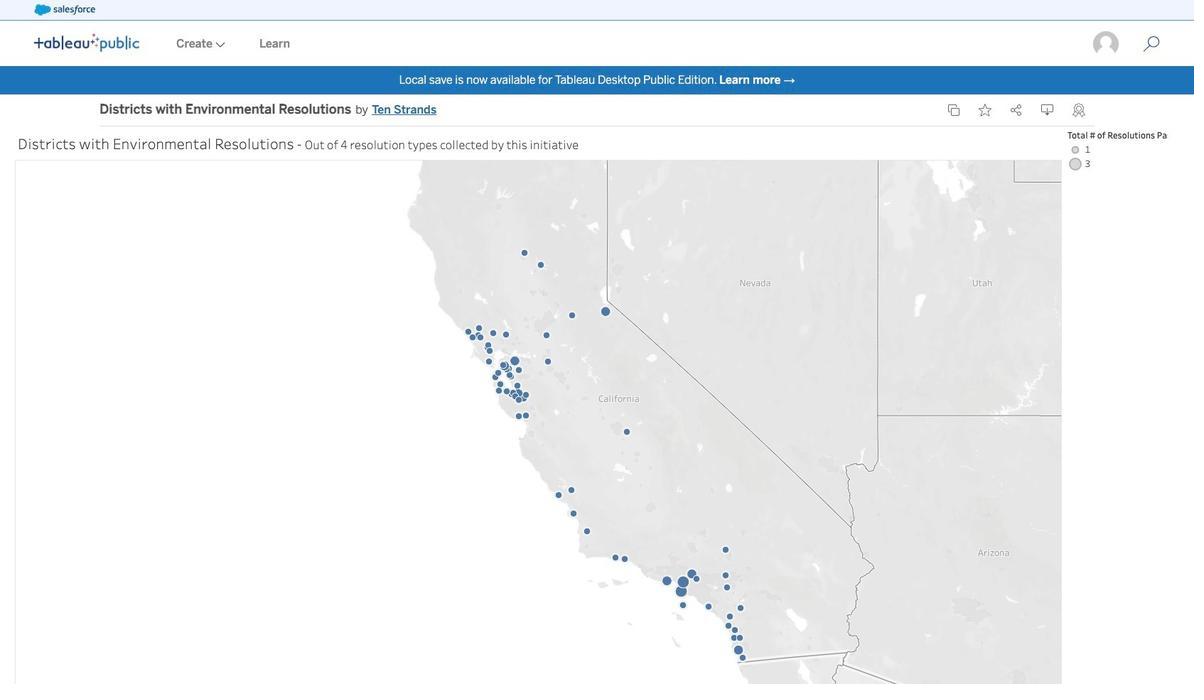 Task type: describe. For each thing, give the bounding box(es) containing it.
make a copy image
[[948, 104, 960, 117]]

create image
[[213, 42, 225, 48]]

favorite button image
[[979, 104, 992, 117]]

christina.overa image
[[1092, 30, 1120, 58]]



Task type: vqa. For each thing, say whether or not it's contained in the screenshot.
3rd Jason Yang icon from right
no



Task type: locate. For each thing, give the bounding box(es) containing it.
share image
[[1010, 104, 1023, 117]]

salesforce logo image
[[34, 4, 95, 16]]

download image
[[1041, 104, 1054, 117]]

logo image
[[34, 33, 139, 52]]

nominate for viz of the day image
[[1073, 103, 1086, 117]]

go to search image
[[1126, 36, 1177, 53]]



